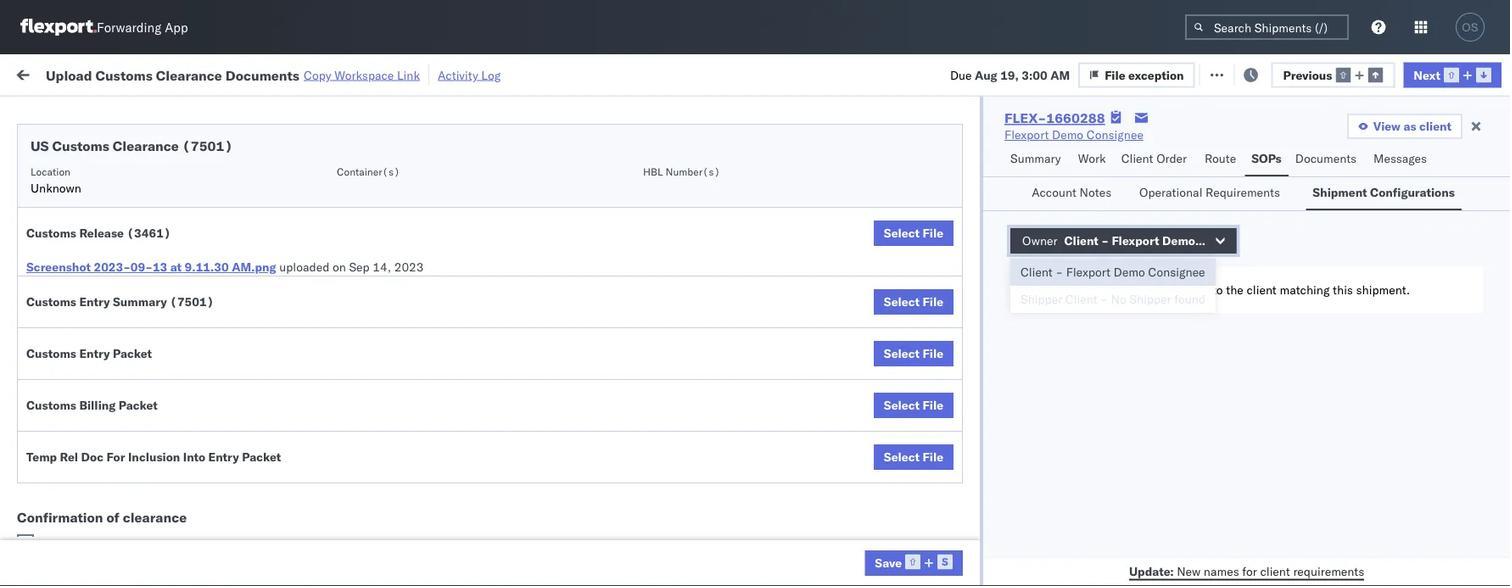 Task type: describe. For each thing, give the bounding box(es) containing it.
schedule pickup from los angeles, ca for fifth schedule pickup from los angeles, ca link from the bottom of the page
[[39, 198, 229, 230]]

from for confirm pickup from los angeles, ca link
[[125, 459, 150, 474]]

0 horizontal spatial to
[[300, 535, 311, 550]]

upload customs clearance documents copy workspace link
[[46, 66, 420, 83]]

forwarding app link
[[20, 19, 188, 36]]

ceau7522281, for 2nd schedule pickup from los angeles, ca link
[[1045, 244, 1133, 259]]

client order
[[1122, 151, 1187, 166]]

delivery for 3rd schedule delivery appointment button
[[92, 431, 136, 445]]

save
[[875, 555, 902, 570]]

temp
[[26, 450, 57, 465]]

packet for customs billing packet
[[119, 398, 158, 413]]

select for customs entry summary (7501)
[[884, 294, 920, 309]]

names
[[1204, 564, 1240, 579]]

1 test123456 from the top
[[1156, 170, 1227, 185]]

2 horizontal spatial documents
[[1296, 151, 1357, 166]]

schedule for third schedule delivery appointment 'link' from the top of the page
[[39, 431, 89, 445]]

documents button
[[1289, 143, 1367, 177]]

fcl for fifth schedule pickup from los angeles, ca link from the bottom of the page
[[557, 207, 579, 222]]

import work
[[143, 66, 214, 81]]

2 customs from the left
[[532, 535, 578, 550]]

schedule for first schedule pickup from los angeles, ca link from the bottom of the page
[[39, 534, 89, 549]]

4 1846748 from the top
[[973, 282, 1025, 297]]

from for first schedule pickup from los angeles, ca link from the bottom of the page
[[132, 534, 157, 549]]

5 resize handle column header from the left
[[711, 132, 731, 586]]

filtered
[[17, 104, 58, 119]]

customs entry packet
[[26, 346, 152, 361]]

documents for upload customs clearance documents
[[39, 364, 100, 379]]

appointment for 2nd schedule delivery appointment 'link' from the bottom
[[139, 281, 209, 296]]

pickup for 2nd schedule pickup from los angeles, ca link
[[92, 235, 129, 250]]

pickup for third schedule pickup from los angeles, ca link from the bottom of the page
[[92, 310, 129, 325]]

messages
[[1374, 151, 1427, 166]]

angeles, for fifth schedule pickup from los angeles, ca link from the bottom of the page
[[182, 198, 229, 213]]

activity
[[438, 67, 478, 82]]

us customs clearance (7501)
[[31, 137, 233, 154]]

message
[[227, 66, 275, 81]]

2:59 am edt, nov 5, 2022 for 2nd schedule pickup from los angeles, ca link
[[273, 245, 422, 260]]

update: new names for client requirements
[[1129, 564, 1365, 579]]

1 flex-1846748 from the top
[[937, 170, 1025, 185]]

4 2:59 am edt, nov 5, 2022 from the top
[[273, 282, 422, 297]]

import work button
[[136, 54, 221, 92]]

los for confirm pickup from los angeles, ca link
[[153, 459, 172, 474]]

angeles, for confirm pickup from los angeles, ca link
[[175, 459, 222, 474]]

hlxu6269489, for third schedule pickup from los angeles, ca link from the bottom of the page
[[1136, 319, 1222, 334]]

1 2:59 from the top
[[273, 170, 299, 185]]

ocean fcl for confirm pickup from los angeles, ca link
[[519, 469, 579, 484]]

client inside button
[[1420, 119, 1452, 134]]

activity log
[[438, 67, 501, 82]]

client up there at the right
[[1021, 265, 1053, 280]]

2:59 for third schedule pickup from los angeles, ca link from the bottom of the page
[[273, 319, 299, 334]]

bookings
[[740, 544, 790, 558]]

schedule pickup from los angeles, ca for 2nd schedule pickup from los angeles, ca link
[[39, 235, 229, 267]]

4 1889466 from the top
[[973, 506, 1025, 521]]

select file button for customs entry summary (7501)
[[874, 289, 954, 315]]

from for fifth schedule pickup from los angeles, ca link from the bottom of the page
[[132, 198, 157, 213]]

hlxu8034992 for third schedule pickup from los angeles, ca link from the bottom of the page
[[1226, 319, 1309, 334]]

- for shipper
[[1101, 292, 1108, 307]]

appointment for third schedule delivery appointment 'link' from the bottom
[[139, 169, 209, 184]]

clearance for upload customs clearance documents copy workspace link
[[156, 66, 222, 83]]

route
[[1205, 151, 1237, 166]]

copy workspace link button
[[304, 67, 420, 82]]

customs down forwarding on the left of page
[[95, 66, 153, 83]]

2:59 am edt, nov 5, 2022 for third schedule pickup from los angeles, ca link from the bottom of the page
[[273, 319, 422, 334]]

6 resize handle column header from the left
[[881, 132, 901, 586]]

due aug 19, 3:00 am
[[950, 67, 1070, 82]]

summary inside summary button
[[1011, 151, 1061, 166]]

pickup for fourth schedule pickup from los angeles, ca link from the top
[[92, 385, 129, 400]]

consignee inside list box
[[1148, 265, 1205, 280]]

doc
[[81, 450, 104, 465]]

there
[[1028, 283, 1058, 297]]

mbl/mawb numbers
[[1156, 139, 1259, 151]]

entry for packet
[[79, 346, 110, 361]]

4 ceau7522281, from the top
[[1045, 282, 1133, 297]]

ocean fcl for fifth schedule pickup from los angeles, ca link from the bottom of the page
[[519, 207, 579, 222]]

ca for confirm pickup from los angeles, ca link
[[39, 476, 55, 491]]

track
[[431, 66, 459, 81]]

4 schedule pickup from los angeles, ca button from the top
[[39, 384, 241, 420]]

2022 for confirm pickup from los angeles, ca link
[[398, 469, 428, 484]]

1 vertical spatial at
[[170, 260, 182, 275]]

customs left billing
[[26, 398, 76, 413]]

account notes
[[1032, 185, 1112, 200]]

customs up customs billing packet
[[26, 346, 76, 361]]

am.png
[[232, 260, 276, 275]]

19,
[[1001, 67, 1019, 82]]

copy
[[304, 67, 331, 82]]

1 horizontal spatial file exception
[[1221, 66, 1301, 81]]

nov for third schedule pickup from los angeles, ca link from the bottom of the page
[[354, 319, 376, 334]]

0 horizontal spatial file exception
[[1105, 67, 1184, 82]]

1 schedule pickup from los angeles, ca button from the top
[[39, 197, 241, 233]]

number(s)
[[666, 165, 720, 178]]

view as client button
[[1347, 114, 1463, 139]]

ceau7522281, hlxu6269489, hlxu8034992 for fifth schedule pickup from los angeles, ca link from the bottom of the page
[[1045, 207, 1309, 222]]

client right owner
[[1065, 233, 1099, 248]]

4 5, from the top
[[379, 282, 390, 297]]

select file button for customs release (3461)
[[874, 221, 954, 246]]

1660288
[[1047, 109, 1105, 126]]

os
[[1462, 21, 1479, 34]]

2 schedule delivery appointment link from the top
[[39, 280, 209, 297]]

select for customs billing packet
[[884, 398, 920, 413]]

205
[[390, 66, 412, 81]]

1 customs from the left
[[149, 535, 195, 550]]

location unknown
[[31, 165, 81, 196]]

sep
[[349, 260, 370, 275]]

rel
[[60, 450, 78, 465]]

upload for upload customs clearance documents copy workspace link
[[46, 66, 92, 83]]

ca for first schedule pickup from los angeles, ca link from the bottom of the page
[[39, 551, 55, 566]]

1 shipper from the left
[[1021, 292, 1063, 307]]

2 schedule pickup from los angeles, ca link from the top
[[39, 235, 241, 269]]

1 resize handle column header from the left
[[243, 132, 263, 586]]

customs down the by:
[[52, 137, 109, 154]]

order
[[1157, 151, 1187, 166]]

205 on track
[[390, 66, 459, 81]]

angeles, for first schedule pickup from los angeles, ca link from the bottom of the page
[[182, 534, 229, 549]]

3 flex-1889466 from the top
[[937, 469, 1025, 484]]

1 horizontal spatial to
[[1213, 283, 1223, 297]]

there are no procedures attached to the client matching this shipment.
[[1028, 283, 1410, 297]]

0 horizontal spatial exception
[[1129, 67, 1184, 82]]

4 flex-1889466 from the top
[[937, 506, 1025, 521]]

operator
[[1368, 139, 1409, 151]]

schedule pickup from los angeles, ca for fourth schedule pickup from los angeles, ca link from the top
[[39, 385, 229, 417]]

requirements
[[1294, 564, 1365, 579]]

hbl number(s)
[[643, 165, 720, 178]]

5 schedule pickup from los angeles, ca button from the top
[[39, 533, 241, 569]]

forwarding app
[[97, 19, 188, 35]]

import
[[143, 66, 181, 81]]

file for temp rel doc for inclusion into entry packet
[[923, 450, 944, 465]]

3 schedule delivery appointment button from the top
[[39, 430, 209, 448]]

dec for 14,
[[353, 431, 375, 446]]

3:00
[[1022, 67, 1048, 82]]

los for fifth schedule pickup from los angeles, ca link from the bottom of the page
[[160, 198, 179, 213]]

3 schedule pickup from los angeles, ca button from the top
[[39, 309, 241, 345]]

next
[[1414, 67, 1441, 82]]

9 resize handle column header from the left
[[1339, 132, 1359, 586]]

select file for customs billing packet
[[884, 398, 944, 413]]

1 ceau7522281, hlxu6269489, hlxu8034992 from the top
[[1045, 170, 1309, 185]]

account notes button
[[1025, 177, 1123, 210]]

list box containing client - flexport demo consignee
[[1011, 259, 1216, 313]]

schedule for fourth schedule pickup from los angeles, ca link from the top
[[39, 385, 89, 400]]

message (0)
[[227, 66, 297, 81]]

7:00
[[273, 469, 299, 484]]

1846748 for 3rd 'schedule pickup from los angeles, ca' button from the top
[[973, 319, 1025, 334]]

client - flexport demo consignee
[[1021, 265, 1205, 280]]

work
[[49, 62, 92, 85]]

no
[[1081, 283, 1095, 297]]

delivery for confirm delivery button
[[85, 505, 129, 520]]

shipment
[[337, 535, 388, 550]]

due
[[950, 67, 972, 82]]

1 5, from the top
[[379, 170, 390, 185]]

4 2:59 from the top
[[273, 282, 299, 297]]

omkar for 2nd schedule delivery appointment 'link' from the bottom
[[1368, 282, 1404, 297]]

- for owner
[[1102, 233, 1109, 248]]

from for fourth schedule pickup from los angeles, ca link from the top
[[132, 385, 157, 400]]

os button
[[1451, 8, 1490, 47]]

1 schedule pickup from los angeles, ca link from the top
[[39, 197, 241, 231]]

sops
[[1252, 151, 1282, 166]]

omkar savant for third schedule delivery appointment 'link' from the bottom
[[1368, 170, 1443, 185]]

risk
[[350, 66, 370, 81]]

ca for fifth schedule pickup from los angeles, ca link from the bottom of the page
[[39, 215, 55, 230]]

1 schedule delivery appointment button from the top
[[39, 168, 209, 187]]

file for customs entry summary (7501)
[[923, 294, 944, 309]]

1 hlxu6269489, from the top
[[1136, 170, 1222, 185]]

2:59 for third schedule delivery appointment 'link' from the top of the page
[[273, 431, 299, 446]]

1 vertical spatial client
[[1247, 283, 1277, 297]]

4 test123456 from the top
[[1156, 282, 1227, 297]]

test123456 for fifth schedule pickup from los angeles, ca link from the bottom of the page
[[1156, 207, 1227, 222]]

10 resize handle column header from the left
[[1449, 132, 1470, 586]]

5 schedule pickup from los angeles, ca link from the top
[[39, 533, 241, 567]]

ca for third schedule pickup from los angeles, ca link from the bottom of the page
[[39, 327, 55, 342]]

consignee up work button on the top
[[1087, 127, 1144, 142]]

11 resize handle column header from the left
[[1480, 132, 1500, 586]]

shipment.
[[1356, 283, 1410, 297]]

2 that from the left
[[414, 535, 436, 550]]

4 hlxu8034992 from the top
[[1226, 282, 1309, 297]]

savant for 2nd schedule delivery appointment 'link' from the bottom
[[1407, 282, 1443, 297]]

nov for fifth schedule pickup from los angeles, ca link from the bottom of the page
[[354, 207, 376, 222]]

configurations
[[1370, 185, 1455, 200]]

confirm pickup from los angeles, ca button
[[39, 459, 241, 494]]

container numbers
[[1045, 132, 1091, 158]]

2 shipper from the left
[[1130, 292, 1172, 307]]

confirmation of clearance
[[17, 509, 187, 526]]

matching
[[1280, 283, 1330, 297]]

workitem button
[[10, 135, 246, 152]]

test123456 for third schedule pickup from los angeles, ca link from the bottom of the page
[[1156, 319, 1227, 334]]

screenshot
[[26, 260, 91, 275]]

operational requirements button
[[1133, 177, 1296, 210]]

cleared
[[581, 535, 621, 550]]

file for customs billing packet
[[923, 398, 944, 413]]

hlxu6269489, for fifth schedule pickup from los angeles, ca link from the bottom of the page
[[1136, 207, 1222, 222]]

customs entry summary (7501)
[[26, 294, 214, 309]]

1 edt, from the top
[[324, 170, 351, 185]]

1 vertical spatial on
[[333, 260, 346, 275]]

entry for summary
[[79, 294, 110, 309]]

route button
[[1198, 143, 1245, 177]]

2022 for 2nd schedule pickup from los angeles, ca link
[[393, 245, 422, 260]]

9.11.30
[[185, 260, 229, 275]]

759
[[311, 66, 334, 81]]

1893174
[[973, 544, 1025, 558]]

2 flex-1889466 from the top
[[937, 431, 1025, 446]]

confirm pickup from los angeles, ca link
[[39, 459, 241, 493]]

2 vertical spatial entry
[[208, 450, 239, 465]]

location
[[31, 165, 70, 178]]

container
[[1045, 132, 1091, 145]]

angeles, for third schedule pickup from los angeles, ca link from the bottom of the page
[[182, 310, 229, 325]]

ocean fcl for third schedule delivery appointment 'link' from the top of the page
[[519, 431, 579, 446]]

7 resize handle column header from the left
[[1017, 132, 1037, 586]]

goods
[[439, 535, 471, 550]]

schedule for fifth schedule pickup from los angeles, ca link from the bottom of the page
[[39, 198, 89, 213]]

demo inside list box
[[1114, 265, 1145, 280]]

flex-1846748 for third schedule pickup from los angeles, ca link from the bottom of the page
[[937, 319, 1025, 334]]

4 ceau7522281, hlxu6269489, hlxu8034992 from the top
[[1045, 282, 1309, 297]]

4 edt, from the top
[[324, 282, 351, 297]]

fcl for confirm pickup from los angeles, ca link
[[557, 469, 579, 484]]

2:59 am est, dec 14, 2022
[[273, 431, 429, 446]]

select for temp rel doc for inclusion into entry packet
[[884, 450, 920, 465]]

appointment for third schedule delivery appointment 'link' from the top of the page
[[139, 431, 209, 445]]

ceau7522281, for fifth schedule pickup from los angeles, ca link from the bottom of the page
[[1045, 207, 1133, 222]]

shipment configurations
[[1313, 185, 1455, 200]]

confirm pickup from los angeles, ca
[[39, 459, 222, 491]]

2 1889466 from the top
[[973, 431, 1025, 446]]

(3461)
[[127, 226, 171, 241]]

2 resize handle column header from the left
[[431, 132, 451, 586]]

1 horizontal spatial at
[[337, 66, 347, 81]]

2:59 am edt, nov 5, 2022 for fifth schedule pickup from los angeles, ca link from the bottom of the page
[[273, 207, 422, 222]]

delivery for first schedule delivery appointment button from the top
[[92, 169, 136, 184]]

have
[[474, 535, 499, 550]]

ceau7522281, for third schedule pickup from los angeles, ca link from the bottom of the page
[[1045, 319, 1133, 334]]

8 resize handle column header from the left
[[1127, 132, 1147, 586]]

1 hlxu8034992 from the top
[[1226, 170, 1309, 185]]

operational
[[1140, 185, 1203, 200]]

4 flex-1846748 from the top
[[937, 282, 1025, 297]]

2023
[[394, 260, 424, 275]]

actions
[[1460, 139, 1495, 151]]

requirements
[[1206, 185, 1280, 200]]

4 nov from the top
[[354, 282, 376, 297]]

upload customs clearance documents link
[[39, 347, 241, 381]]

view
[[1374, 119, 1401, 134]]



Task type: vqa. For each thing, say whether or not it's contained in the screenshot.
sixth GVCU5265864, NYKU9743990 from the bottom of the page
no



Task type: locate. For each thing, give the bounding box(es) containing it.
1 horizontal spatial exception
[[1245, 66, 1301, 81]]

client right as
[[1420, 119, 1452, 134]]

action
[[1452, 66, 1490, 81]]

from for third schedule pickup from los angeles, ca link from the bottom of the page
[[132, 310, 157, 325]]

est, for am
[[324, 431, 350, 446]]

schedule delivery appointment for 2nd schedule delivery appointment 'link' from the bottom
[[39, 281, 209, 296]]

14, right sep
[[373, 260, 391, 275]]

4 ocean fcl from the top
[[519, 469, 579, 484]]

appointment up inclusion
[[139, 431, 209, 445]]

2 vertical spatial clearance
[[131, 347, 186, 362]]

5, for fifth schedule pickup from los angeles, ca link from the bottom of the page
[[379, 207, 390, 222]]

5 edt, from the top
[[324, 319, 351, 334]]

unknown
[[31, 181, 81, 196]]

schedule delivery appointment link
[[39, 168, 209, 185], [39, 280, 209, 297], [39, 430, 209, 447]]

est, for pm
[[323, 469, 349, 484]]

to right belong
[[300, 535, 311, 550]]

1 vertical spatial demo
[[1163, 233, 1196, 248]]

0 vertical spatial appointment
[[139, 169, 209, 184]]

activity log button
[[438, 64, 501, 85]]

1 horizontal spatial numbers
[[1217, 139, 1259, 151]]

packet right billing
[[119, 398, 158, 413]]

3 resize handle column header from the left
[[490, 132, 511, 586]]

2 vertical spatial flexport
[[1066, 265, 1111, 280]]

1 1846748 from the top
[[973, 170, 1025, 185]]

1 horizontal spatial that
[[414, 535, 436, 550]]

inclusion
[[128, 450, 180, 465]]

attached
[[1162, 283, 1209, 297]]

1 schedule pickup from los angeles, ca from the top
[[39, 198, 229, 230]]

pickup down customs entry summary (7501)
[[92, 310, 129, 325]]

am
[[1051, 67, 1070, 82], [302, 170, 321, 185], [302, 207, 321, 222], [302, 245, 321, 260], [302, 282, 321, 297], [302, 319, 321, 334], [302, 431, 321, 446]]

est, right pm
[[323, 469, 349, 484]]

0 horizontal spatial on
[[333, 260, 346, 275]]

omkar savant for 2nd schedule delivery appointment 'link' from the bottom
[[1368, 282, 1443, 297]]

flex-1846748 for fifth schedule pickup from los angeles, ca link from the bottom of the page
[[937, 207, 1025, 222]]

container(s)
[[337, 165, 400, 178]]

client left the no
[[1066, 292, 1098, 307]]

list box
[[1011, 259, 1216, 313]]

workitem
[[19, 139, 63, 151]]

hlxu8034992 for 2nd schedule pickup from los angeles, ca link
[[1226, 244, 1309, 259]]

flexport. image
[[20, 19, 97, 36]]

1 vertical spatial flexport
[[1112, 233, 1160, 248]]

2 ceau7522281, hlxu6269489, hlxu8034992 from the top
[[1045, 207, 1309, 222]]

on
[[415, 66, 428, 81], [333, 260, 346, 275]]

0 vertical spatial omkar
[[1368, 170, 1404, 185]]

1 schedule delivery appointment link from the top
[[39, 168, 209, 185]]

schedule delivery appointment link up "for"
[[39, 430, 209, 447]]

that down the confirmation of clearance
[[92, 535, 113, 550]]

2 vertical spatial schedule delivery appointment
[[39, 431, 209, 445]]

from inside "confirm pickup from los angeles, ca"
[[125, 459, 150, 474]]

3 select from the top
[[884, 346, 920, 361]]

6 ca from the top
[[39, 551, 55, 566]]

3 5, from the top
[[379, 245, 390, 260]]

2 appointment from the top
[[139, 281, 209, 296]]

3 2:59 am edt, nov 5, 2022 from the top
[[273, 245, 422, 260]]

confirm inside button
[[39, 505, 82, 520]]

that right and
[[414, 535, 436, 550]]

2 schedule pickup from los angeles, ca from the top
[[39, 235, 229, 267]]

- up client - flexport demo consignee on the right of page
[[1102, 233, 1109, 248]]

hlxu6269489, left the
[[1136, 282, 1222, 297]]

confirm delivery link
[[39, 504, 129, 521]]

ceau7522281, up client - flexport demo consignee on the right of page
[[1045, 244, 1133, 259]]

est, up the 7:00 pm est, dec 23, 2022
[[324, 431, 350, 446]]

edt, for 2nd schedule pickup from los angeles, ca link
[[324, 245, 351, 260]]

been
[[503, 535, 529, 550]]

1 vertical spatial omkar savant
[[1368, 282, 1443, 297]]

confirm
[[47, 535, 89, 550]]

1 vertical spatial -
[[1056, 265, 1063, 280]]

schedule delivery appointment up "for"
[[39, 431, 209, 445]]

ca for 2nd schedule pickup from los angeles, ca link
[[39, 252, 55, 267]]

work right import in the left top of the page
[[184, 66, 214, 81]]

packet for customs entry packet
[[113, 346, 152, 361]]

fcl for third schedule pickup from los angeles, ca link from the bottom of the page
[[557, 319, 579, 334]]

ca for fourth schedule pickup from los angeles, ca link from the top
[[39, 402, 55, 417]]

1 vertical spatial packet
[[119, 398, 158, 413]]

5 ca from the top
[[39, 476, 55, 491]]

select for customs entry packet
[[884, 346, 920, 361]]

2 select file from the top
[[884, 294, 944, 309]]

clearance down customs entry summary (7501)
[[131, 347, 186, 362]]

1 vertical spatial dec
[[352, 469, 374, 484]]

select file for customs entry summary (7501)
[[884, 294, 944, 309]]

schedule pickup from los angeles, ca for third schedule pickup from los angeles, ca link from the bottom of the page
[[39, 310, 229, 342]]

schedule delivery appointment down us customs clearance (7501)
[[39, 169, 209, 184]]

3 ceau7522281, from the top
[[1045, 244, 1133, 259]]

no
[[1111, 292, 1127, 307]]

workspace
[[335, 67, 394, 82]]

5 select file button from the top
[[874, 445, 954, 470]]

pickup up 2023-
[[92, 235, 129, 250]]

4 select from the top
[[884, 398, 920, 413]]

4 hlxu6269489, from the top
[[1136, 282, 1222, 297]]

5 schedule from the top
[[39, 310, 89, 325]]

exception down 'search shipments (/)' text box at the right of page
[[1245, 66, 1301, 81]]

documents up the shipment at the top right of page
[[1296, 151, 1357, 166]]

0 vertical spatial 14,
[[373, 260, 391, 275]]

summary down 09-
[[113, 294, 167, 309]]

select file for customs release (3461)
[[884, 226, 944, 241]]

2023-
[[94, 260, 131, 275]]

schedule for 2nd schedule delivery appointment 'link' from the bottom
[[39, 281, 89, 296]]

2:59 for 2nd schedule pickup from los angeles, ca link
[[273, 245, 299, 260]]

1 vertical spatial schedule delivery appointment link
[[39, 280, 209, 297]]

Search Shipments (/) text field
[[1185, 14, 1349, 40]]

1846748 for fourth 'schedule pickup from los angeles, ca' button from the bottom of the page
[[973, 245, 1025, 260]]

2 vertical spatial schedule delivery appointment link
[[39, 430, 209, 447]]

6 schedule from the top
[[39, 385, 89, 400]]

1 vertical spatial savant
[[1407, 282, 1443, 297]]

omkar right matching
[[1368, 282, 1404, 297]]

upload up the by:
[[46, 66, 92, 83]]

numbers
[[1217, 139, 1259, 151], [1045, 146, 1087, 158]]

2 vertical spatial documents
[[39, 364, 100, 379]]

consignee
[[1087, 127, 1144, 142], [1198, 233, 1258, 248], [1148, 265, 1205, 280], [818, 544, 875, 558]]

los down upload customs clearance documents button
[[160, 385, 179, 400]]

resize handle column header
[[243, 132, 263, 586], [431, 132, 451, 586], [490, 132, 511, 586], [601, 132, 621, 586], [711, 132, 731, 586], [881, 132, 901, 586], [1017, 132, 1037, 586], [1127, 132, 1147, 586], [1339, 132, 1359, 586], [1449, 132, 1470, 586], [1480, 132, 1500, 586]]

documents down the customs entry packet
[[39, 364, 100, 379]]

link
[[397, 67, 420, 82]]

summary down container
[[1011, 151, 1061, 166]]

owner client - flexport demo consignee
[[1023, 233, 1258, 248]]

schedule delivery appointment link down 2023-
[[39, 280, 209, 297]]

2 omkar savant from the top
[[1368, 282, 1443, 297]]

14, up 23,
[[378, 431, 396, 446]]

2022 for third schedule pickup from los angeles, ca link from the bottom of the page
[[393, 319, 422, 334]]

maeu9736123
[[1156, 544, 1242, 558]]

(7501) for us customs clearance (7501)
[[182, 137, 233, 154]]

5 test123456 from the top
[[1156, 319, 1227, 334]]

savant
[[1407, 170, 1443, 185], [1407, 282, 1443, 297]]

this left the shipment
[[314, 535, 334, 550]]

hbl
[[643, 165, 663, 178]]

as
[[1404, 119, 1417, 134]]

flexport up client - flexport demo consignee on the right of page
[[1112, 233, 1160, 248]]

schedule pickup from los angeles, ca for first schedule pickup from los angeles, ca link from the bottom of the page
[[39, 534, 229, 566]]

appointment down 13
[[139, 281, 209, 296]]

1 vertical spatial entry
[[79, 346, 110, 361]]

0 vertical spatial schedule delivery appointment link
[[39, 168, 209, 185]]

None checkbox
[[17, 535, 34, 552]]

2 5, from the top
[[379, 207, 390, 222]]

angeles, inside "confirm pickup from los angeles, ca"
[[175, 459, 222, 474]]

summary
[[1011, 151, 1061, 166], [113, 294, 167, 309]]

shipment configurations button
[[1306, 177, 1462, 210]]

shipment
[[1313, 185, 1368, 200]]

schedule down screenshot
[[39, 281, 89, 296]]

los up 13
[[160, 235, 179, 250]]

5 5, from the top
[[379, 319, 390, 334]]

entry right into
[[208, 450, 239, 465]]

pickup up release
[[92, 198, 129, 213]]

ca inside "confirm pickup from los angeles, ca"
[[39, 476, 55, 491]]

0 vertical spatial est,
[[324, 431, 350, 446]]

759 at risk
[[311, 66, 370, 81]]

my work
[[17, 62, 92, 85]]

documents inside upload customs clearance documents
[[39, 364, 100, 379]]

angeles,
[[182, 198, 229, 213], [182, 235, 229, 250], [182, 310, 229, 325], [182, 385, 229, 400], [175, 459, 222, 474], [182, 534, 229, 549]]

dec left 23,
[[352, 469, 374, 484]]

confirm for confirm pickup from los angeles, ca
[[39, 459, 82, 474]]

2 nov from the top
[[354, 207, 376, 222]]

work down flexport demo consignee link
[[1078, 151, 1106, 166]]

work inside work button
[[1078, 151, 1106, 166]]

3 schedule pickup from los angeles, ca from the top
[[39, 310, 229, 342]]

ca
[[39, 215, 55, 230], [39, 252, 55, 267], [39, 327, 55, 342], [39, 402, 55, 417], [39, 476, 55, 491], [39, 551, 55, 566]]

0 horizontal spatial that
[[92, 535, 113, 550]]

ca up temp at the left
[[39, 402, 55, 417]]

select file for temp rel doc for inclusion into entry packet
[[884, 450, 944, 465]]

4 schedule from the top
[[39, 281, 89, 296]]

0 vertical spatial -
[[1102, 233, 1109, 248]]

2 2:59 am edt, nov 5, 2022 from the top
[[273, 207, 422, 222]]

1 appointment from the top
[[139, 169, 209, 184]]

select for customs release (3461)
[[884, 226, 920, 241]]

- left the no
[[1101, 292, 1108, 307]]

0 horizontal spatial documents
[[39, 364, 100, 379]]

flexport up summary button
[[1005, 127, 1049, 142]]

los down 13
[[160, 310, 179, 325]]

to left the
[[1213, 283, 1223, 297]]

schedule up screenshot
[[39, 235, 89, 250]]

hlxu6269489, down the found
[[1136, 319, 1222, 334]]

us
[[31, 137, 49, 154]]

0 horizontal spatial flexport
[[1005, 127, 1049, 142]]

ocean fcl for third schedule pickup from los angeles, ca link from the bottom of the page
[[519, 319, 579, 334]]

1 fcl from the top
[[557, 207, 579, 222]]

7 schedule from the top
[[39, 431, 89, 445]]

delivery for second schedule delivery appointment button from the top
[[92, 281, 136, 296]]

and
[[391, 535, 411, 550]]

1 horizontal spatial customs
[[532, 535, 578, 550]]

0 vertical spatial savant
[[1407, 170, 1443, 185]]

los for first schedule pickup from los angeles, ca link from the bottom of the page
[[160, 534, 179, 549]]

0 horizontal spatial this
[[314, 535, 334, 550]]

2 vertical spatial -
[[1101, 292, 1108, 307]]

5 select file from the top
[[884, 450, 944, 465]]

clearance for upload customs clearance documents
[[131, 347, 186, 362]]

0 horizontal spatial customs
[[149, 535, 195, 550]]

1 horizontal spatial shipper
[[1130, 292, 1172, 307]]

5 1846748 from the top
[[973, 319, 1025, 334]]

0 vertical spatial (7501)
[[182, 137, 233, 154]]

0 vertical spatial flexport
[[1005, 127, 1049, 142]]

(7501) down the upload customs clearance documents copy workspace link
[[182, 137, 233, 154]]

clearance down import in the left top of the page
[[113, 137, 179, 154]]

schedule delivery appointment button up "for"
[[39, 430, 209, 448]]

select file button for temp rel doc for inclusion into entry packet
[[874, 445, 954, 470]]

1 horizontal spatial work
[[1078, 151, 1106, 166]]

release
[[79, 226, 124, 241]]

1 vertical spatial est,
[[323, 469, 349, 484]]

3 ocean fcl from the top
[[519, 431, 579, 446]]

documents
[[226, 66, 300, 83], [1296, 151, 1357, 166], [39, 364, 100, 379]]

2 vertical spatial schedule delivery appointment button
[[39, 430, 209, 448]]

entry down 2023-
[[79, 294, 110, 309]]

ceau7522281, hlxu6269489, hlxu8034992 for third schedule pickup from los angeles, ca link from the bottom of the page
[[1045, 319, 1309, 334]]

0 vertical spatial schedule delivery appointment
[[39, 169, 209, 184]]

1 vertical spatial this
[[314, 535, 334, 550]]

0 vertical spatial clearance
[[156, 66, 222, 83]]

-
[[1102, 233, 1109, 248], [1056, 265, 1063, 280], [1101, 292, 1108, 307]]

flexport inside list box
[[1066, 265, 1111, 280]]

3 schedule pickup from los angeles, ca link from the top
[[39, 309, 241, 343]]

2 omkar from the top
[[1368, 282, 1404, 297]]

ceau7522281, down notes
[[1045, 207, 1133, 222]]

2 schedule delivery appointment button from the top
[[39, 280, 209, 299]]

update:
[[1129, 564, 1174, 579]]

pickup for fifth schedule pickup from los angeles, ca link from the bottom of the page
[[92, 198, 129, 213]]

0 vertical spatial schedule delivery appointment button
[[39, 168, 209, 187]]

at left "risk"
[[337, 66, 347, 81]]

shipper left no
[[1021, 292, 1063, 307]]

los up (3461)
[[160, 198, 179, 213]]

0 vertical spatial on
[[415, 66, 428, 81]]

1846748 for upload customs clearance documents button
[[973, 357, 1025, 372]]

2022
[[393, 170, 422, 185], [393, 207, 422, 222], [393, 245, 422, 260], [393, 282, 422, 297], [393, 319, 422, 334], [399, 431, 429, 446], [398, 469, 428, 484]]

3 schedule delivery appointment from the top
[[39, 431, 209, 445]]

client left order
[[1122, 151, 1154, 166]]

flex-1846748 button
[[910, 166, 1028, 190], [910, 166, 1028, 190], [910, 203, 1028, 227], [910, 203, 1028, 227], [910, 241, 1028, 264], [910, 241, 1028, 264], [910, 278, 1028, 302], [910, 278, 1028, 302], [910, 315, 1028, 339], [910, 315, 1028, 339], [910, 353, 1028, 376], [910, 353, 1028, 376]]

upload customs clearance documents
[[39, 347, 186, 379]]

4 schedule pickup from los angeles, ca link from the top
[[39, 384, 241, 418]]

edt, for third schedule pickup from los angeles, ca link from the bottom of the page
[[324, 319, 351, 334]]

(7501) for customs entry summary (7501)
[[170, 294, 214, 309]]

upload inside upload customs clearance documents
[[39, 347, 78, 362]]

1 vertical spatial omkar
[[1368, 282, 1404, 297]]

flexport up no
[[1066, 265, 1111, 280]]

1 that from the left
[[92, 535, 113, 550]]

angeles, for fourth schedule pickup from los angeles, ca link from the top
[[182, 385, 229, 400]]

hlxu6269489, up operational
[[1136, 170, 1222, 185]]

shipper right the no
[[1130, 292, 1172, 307]]

hlxu8034992 for fifth schedule pickup from los angeles, ca link from the bottom of the page
[[1226, 207, 1309, 222]]

1 vertical spatial appointment
[[139, 281, 209, 296]]

hlxu6269489, down operational
[[1136, 207, 1222, 222]]

consignee right bookings
[[818, 544, 875, 558]]

at right 13
[[170, 260, 182, 275]]

confirm up confirm
[[39, 505, 82, 520]]

test123456 for 2nd schedule pickup from los angeles, ca link
[[1156, 245, 1227, 260]]

schedule down the customs entry packet
[[39, 385, 89, 400]]

hlxu6269489, up attached at the right
[[1136, 244, 1222, 259]]

hlxu8034992 right the found
[[1226, 282, 1309, 297]]

to
[[1213, 283, 1223, 297], [300, 535, 311, 550]]

schedule up rel
[[39, 431, 89, 445]]

nov
[[354, 170, 376, 185], [354, 207, 376, 222], [354, 245, 376, 260], [354, 282, 376, 297], [354, 319, 376, 334]]

schedule delivery appointment for third schedule delivery appointment 'link' from the top of the page
[[39, 431, 209, 445]]

clearance inside upload customs clearance documents
[[131, 347, 186, 362]]

pickup inside "confirm pickup from los angeles, ca"
[[85, 459, 122, 474]]

0 vertical spatial work
[[184, 66, 214, 81]]

3 edt, from the top
[[324, 245, 351, 260]]

consignee down operational requirements button
[[1198, 233, 1258, 248]]

schedule for third schedule delivery appointment 'link' from the bottom
[[39, 169, 89, 184]]

ceau7522281, hlxu6269489, hlxu8034992
[[1045, 170, 1309, 185], [1045, 207, 1309, 222], [1045, 244, 1309, 259], [1045, 282, 1309, 297], [1045, 319, 1309, 334]]

0 vertical spatial upload
[[46, 66, 92, 83]]

customs billing packet
[[26, 398, 158, 413]]

bosch
[[630, 170, 663, 185], [630, 207, 663, 222], [740, 207, 774, 222], [630, 319, 663, 334], [740, 319, 774, 334], [630, 431, 663, 446], [740, 431, 774, 446], [630, 469, 663, 484], [740, 469, 774, 484]]

0 vertical spatial documents
[[226, 66, 300, 83]]

file exception down 'search shipments (/)' text box at the right of page
[[1221, 66, 1301, 81]]

pickup down of
[[92, 534, 129, 549]]

fcl for third schedule delivery appointment 'link' from the top of the page
[[557, 431, 579, 446]]

flex-1846748 for 2nd schedule pickup from los angeles, ca link
[[937, 245, 1025, 260]]

schedule delivery appointment for third schedule delivery appointment 'link' from the bottom
[[39, 169, 209, 184]]

belong
[[261, 535, 297, 550]]

client right for
[[1261, 564, 1290, 579]]

0 vertical spatial at
[[337, 66, 347, 81]]

ceau7522281, down client - flexport demo consignee on the right of page
[[1045, 282, 1133, 297]]

schedule for third schedule pickup from los angeles, ca link from the bottom of the page
[[39, 310, 89, 325]]

hlxu8034992 up the
[[1226, 244, 1309, 259]]

1 1889466 from the top
[[973, 394, 1025, 409]]

1 schedule delivery appointment from the top
[[39, 169, 209, 184]]

2 flex-1846748 from the top
[[937, 207, 1025, 222]]

5 hlxu8034992 from the top
[[1226, 319, 1309, 334]]

select file button for customs entry packet
[[874, 341, 954, 367]]

customs
[[149, 535, 195, 550], [532, 535, 578, 550]]

1 vertical spatial to
[[300, 535, 311, 550]]

hlxu8034992 down "requirements"
[[1226, 207, 1309, 222]]

confirm inside "confirm pickup from los angeles, ca"
[[39, 459, 82, 474]]

2 vertical spatial packet
[[242, 450, 281, 465]]

2 horizontal spatial flexport
[[1112, 233, 1160, 248]]

0 horizontal spatial demo
[[1052, 127, 1084, 142]]

1 horizontal spatial flexport
[[1066, 265, 1111, 280]]

1 omkar from the top
[[1368, 170, 1404, 185]]

save button
[[865, 551, 963, 576]]

5,
[[379, 170, 390, 185], [379, 207, 390, 222], [379, 245, 390, 260], [379, 282, 390, 297], [379, 319, 390, 334]]

1 select from the top
[[884, 226, 920, 241]]

previous
[[1283, 67, 1333, 82]]

1 ca from the top
[[39, 215, 55, 230]]

4 schedule pickup from los angeles, ca from the top
[[39, 385, 229, 417]]

0 vertical spatial entry
[[79, 294, 110, 309]]

clearance down app
[[156, 66, 222, 83]]

0 vertical spatial confirm
[[39, 459, 82, 474]]

customs up billing
[[81, 347, 128, 362]]

this right matching
[[1333, 283, 1353, 297]]

1 flex-1889466 from the top
[[937, 394, 1025, 409]]

by:
[[61, 104, 78, 119]]

ceau7522281, up notes
[[1045, 170, 1133, 185]]

5 2:59 from the top
[[273, 319, 299, 334]]

customs down screenshot
[[26, 294, 76, 309]]

flex-1846748 for upload customs clearance documents link
[[937, 357, 1025, 372]]

0 horizontal spatial at
[[170, 260, 182, 275]]

1 vertical spatial work
[[1078, 151, 1106, 166]]

3 1889466 from the top
[[973, 469, 1025, 484]]

hlxu6269489,
[[1136, 170, 1222, 185], [1136, 207, 1222, 222], [1136, 244, 1222, 259], [1136, 282, 1222, 297], [1136, 319, 1222, 334]]

1 vertical spatial 14,
[[378, 431, 396, 446]]

1 horizontal spatial this
[[1333, 283, 1353, 297]]

3 test123456 from the top
[[1156, 245, 1227, 260]]

screenshot 2023-09-13 at 9.11.30 am.png link
[[26, 259, 276, 276]]

1 vertical spatial summary
[[113, 294, 167, 309]]

3 appointment from the top
[[139, 431, 209, 445]]

numbers for container numbers
[[1045, 146, 1087, 158]]

packet up 7:00
[[242, 450, 281, 465]]

los inside "confirm pickup from los angeles, ca"
[[153, 459, 172, 474]]

2 edt, from the top
[[324, 207, 351, 222]]

2 horizontal spatial demo
[[1163, 233, 1196, 248]]

documents
[[198, 535, 258, 550]]

numbers inside container numbers
[[1045, 146, 1087, 158]]

flex-1893174
[[937, 544, 1025, 558]]

2 schedule pickup from los angeles, ca button from the top
[[39, 235, 241, 270]]

1 vertical spatial clearance
[[113, 137, 179, 154]]

these
[[116, 535, 146, 550]]

2 vertical spatial appointment
[[139, 431, 209, 445]]

1 vertical spatial upload
[[39, 347, 78, 362]]

flex-1889466
[[937, 394, 1025, 409], [937, 431, 1025, 446], [937, 469, 1025, 484], [937, 506, 1025, 521]]

0 vertical spatial client
[[1420, 119, 1452, 134]]

5 ceau7522281, from the top
[[1045, 319, 1133, 334]]

container numbers button
[[1037, 128, 1130, 159]]

1 vertical spatial schedule delivery appointment
[[39, 281, 209, 296]]

ca up the customs entry packet
[[39, 327, 55, 342]]

0 vertical spatial packet
[[113, 346, 152, 361]]

ca down customs release (3461)
[[39, 252, 55, 267]]

4 ca from the top
[[39, 402, 55, 417]]

0 vertical spatial omkar savant
[[1368, 170, 1443, 185]]

0 vertical spatial dec
[[353, 431, 375, 446]]

file
[[1221, 66, 1242, 81], [1105, 67, 1126, 82], [923, 226, 944, 241], [923, 294, 944, 309], [923, 346, 944, 361], [923, 398, 944, 413], [923, 450, 944, 465]]

0 vertical spatial to
[[1213, 283, 1223, 297]]

2 vertical spatial client
[[1261, 564, 1290, 579]]

i
[[41, 535, 44, 550]]

found
[[1175, 292, 1206, 307]]

1 nov from the top
[[354, 170, 376, 185]]

next button
[[1404, 62, 1502, 88]]

0 vertical spatial demo
[[1052, 127, 1084, 142]]

ca down i
[[39, 551, 55, 566]]

ocean
[[666, 170, 701, 185], [519, 207, 554, 222], [666, 207, 701, 222], [777, 207, 811, 222], [519, 319, 554, 334], [666, 319, 701, 334], [777, 319, 811, 334], [519, 431, 554, 446], [666, 431, 701, 446], [777, 431, 811, 446], [519, 469, 554, 484], [666, 469, 701, 484], [777, 469, 811, 484]]

clearance
[[156, 66, 222, 83], [113, 137, 179, 154], [131, 347, 186, 362]]

new
[[1177, 564, 1201, 579]]

2022 for third schedule delivery appointment 'link' from the top of the page
[[399, 431, 429, 446]]

0 horizontal spatial numbers
[[1045, 146, 1087, 158]]

exception
[[1245, 66, 1301, 81], [1129, 67, 1184, 82]]

4 select file from the top
[[884, 398, 944, 413]]

confirm for confirm delivery
[[39, 505, 82, 520]]

1 horizontal spatial summary
[[1011, 151, 1061, 166]]

0 vertical spatial this
[[1333, 283, 1353, 297]]

5 ceau7522281, hlxu6269489, hlxu8034992 from the top
[[1045, 319, 1309, 334]]

1 confirm from the top
[[39, 459, 82, 474]]

2 hlxu8034992 from the top
[[1226, 207, 1309, 222]]

ca down temp at the left
[[39, 476, 55, 491]]

3 ca from the top
[[39, 327, 55, 342]]

6 flex-1846748 from the top
[[937, 357, 1025, 372]]

omkar for third schedule delivery appointment 'link' from the bottom
[[1368, 170, 1404, 185]]

customs inside upload customs clearance documents
[[81, 347, 128, 362]]

1 vertical spatial schedule delivery appointment button
[[39, 280, 209, 299]]

shipper client - no shipper found
[[1021, 292, 1206, 307]]

from
[[132, 198, 157, 213], [132, 235, 157, 250], [132, 310, 157, 325], [132, 385, 157, 400], [125, 459, 150, 474], [132, 534, 157, 549]]

flexport inside flexport demo consignee link
[[1005, 127, 1049, 142]]

los for 2nd schedule pickup from los angeles, ca link
[[160, 235, 179, 250]]

schedule delivery appointment button down 2023-
[[39, 280, 209, 299]]

file for customs release (3461)
[[923, 226, 944, 241]]

Search Work text field
[[940, 61, 1125, 86]]

1 2:59 am edt, nov 5, 2022 from the top
[[273, 170, 422, 185]]

appointment
[[139, 169, 209, 184], [139, 281, 209, 296], [139, 431, 209, 445]]

los left into
[[153, 459, 172, 474]]

0 horizontal spatial work
[[184, 66, 214, 81]]

omkar savant
[[1368, 170, 1443, 185], [1368, 282, 1443, 297]]

work inside import work button
[[184, 66, 214, 81]]

1 vertical spatial confirm
[[39, 505, 82, 520]]

1 select file from the top
[[884, 226, 944, 241]]

1 vertical spatial documents
[[1296, 151, 1357, 166]]

5 select from the top
[[884, 450, 920, 465]]

ca down unknown
[[39, 215, 55, 230]]

1 vertical spatial (7501)
[[170, 294, 214, 309]]

client inside button
[[1122, 151, 1154, 166]]

entry up customs billing packet
[[79, 346, 110, 361]]

previous button
[[1272, 62, 1395, 88]]

0 horizontal spatial shipper
[[1021, 292, 1063, 307]]

omkar down messages
[[1368, 170, 1404, 185]]

5 flex-1846748 from the top
[[937, 319, 1025, 334]]

3 schedule delivery appointment link from the top
[[39, 430, 209, 447]]

1 horizontal spatial demo
[[1114, 265, 1145, 280]]

ceau7522281, down shipper client - no shipper found
[[1045, 319, 1133, 334]]

0 horizontal spatial summary
[[113, 294, 167, 309]]

0 vertical spatial summary
[[1011, 151, 1061, 166]]

forwarding
[[97, 19, 161, 35]]

schedule delivery appointment down 2023-
[[39, 281, 209, 296]]

schedule up the customs entry packet
[[39, 310, 89, 325]]

from for 2nd schedule pickup from los angeles, ca link
[[132, 235, 157, 250]]

flexport demo consignee
[[1005, 127, 1144, 142]]

2 vertical spatial demo
[[1114, 265, 1145, 280]]

1 horizontal spatial on
[[415, 66, 428, 81]]

work button
[[1072, 143, 1115, 177]]

screenshot 2023-09-13 at 9.11.30 am.png uploaded on sep 14, 2023
[[26, 260, 424, 275]]

pickup for first schedule pickup from los angeles, ca link from the bottom of the page
[[92, 534, 129, 549]]

4 resize handle column header from the left
[[601, 132, 621, 586]]

documents for upload customs clearance documents copy workspace link
[[226, 66, 300, 83]]

hlxu8034992 down the
[[1226, 319, 1309, 334]]

3 2:59 from the top
[[273, 245, 299, 260]]

5, for third schedule pickup from los angeles, ca link from the bottom of the page
[[379, 319, 390, 334]]

5 2:59 am edt, nov 5, 2022 from the top
[[273, 319, 422, 334]]

1 horizontal spatial documents
[[226, 66, 300, 83]]

(7501) down 9.11.30
[[170, 294, 214, 309]]

that
[[92, 535, 113, 550], [414, 535, 436, 550]]

1 ceau7522281, from the top
[[1045, 170, 1133, 185]]

3 ceau7522281, hlxu6269489, hlxu8034992 from the top
[[1045, 244, 1309, 259]]

schedule down unknown
[[39, 198, 89, 213]]

4 fcl from the top
[[557, 469, 579, 484]]

summary button
[[1004, 143, 1072, 177]]

5 nov from the top
[[354, 319, 376, 334]]

2:59 for fifth schedule pickup from los angeles, ca link from the bottom of the page
[[273, 207, 299, 222]]

select file for customs entry packet
[[884, 346, 944, 361]]

customs up screenshot
[[26, 226, 76, 241]]



